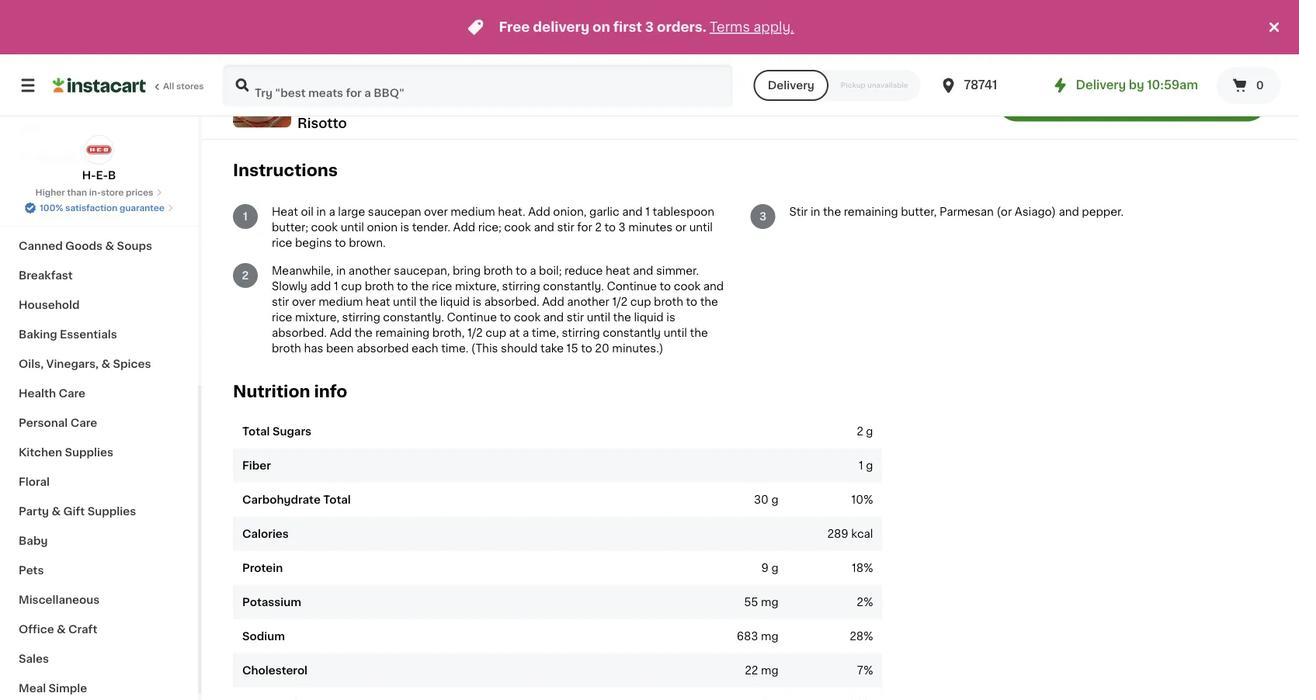 Task type: describe. For each thing, give the bounding box(es) containing it.
satisfaction
[[65, 204, 118, 212]]

all
[[163, 82, 174, 91]]

cup right add
[[341, 281, 362, 292]]

garlic
[[590, 207, 620, 217]]

has
[[304, 343, 323, 354]]

stir in the remaining butter, parmesan (or asiago) and pepper.
[[790, 207, 1124, 217]]

1 vertical spatial 1/2
[[468, 328, 483, 339]]

add down the boil;
[[542, 297, 565, 308]]

14-
[[274, 62, 290, 73]]

until down tablespoon
[[690, 222, 713, 233]]

until right constantly at top
[[664, 328, 688, 339]]

delivery for delivery
[[768, 80, 815, 91]]

canned
[[19, 241, 63, 252]]

breakfast link
[[9, 261, 189, 291]]

info
[[314, 384, 348, 400]]

0 vertical spatial constantly.
[[543, 281, 604, 292]]

add right heat.
[[528, 207, 551, 217]]

total sugars
[[242, 426, 312, 437]]

been
[[326, 343, 354, 354]]

in for meanwhile, in another saucepan, bring broth to a boil; reduce heat and simmer. slowly add 1 cup broth to the rice mixture, stirring constantly. continue to cook and stir over medium heat until the liquid is absorbed. add another 1/2 cup broth to the rice mixture, stirring constantly. continue to cook and stir until the liquid is absorbed. add the remaining broth, 1/2 cup at a time, stirring constantly until the broth has been absorbed each time. (this should take 15 to 20 minutes.)
[[336, 266, 346, 276]]

add inside button
[[1046, 94, 1075, 107]]

% for 7
[[864, 666, 874, 676]]

0 vertical spatial absorbed.
[[485, 297, 540, 308]]

slowly
[[272, 281, 308, 292]]

30
[[754, 495, 769, 506]]

breakfast
[[19, 270, 73, 281]]

2 for 2
[[242, 270, 249, 281]]

cook up "at" at the left of the page
[[514, 312, 541, 323]]

broth down simmer.
[[654, 297, 684, 308]]

pepper
[[363, 93, 402, 104]]

g for 9 g
[[772, 563, 779, 574]]

cup up 14-
[[271, 47, 292, 57]]

0 horizontal spatial stirring
[[342, 312, 381, 323]]

rice inside heat oil in a large saucepan over medium heat. add onion, garlic and 1 tablespoon butter; cook until onion is tender. add rice; cook and stir for 2 to 3 minutes or until rice begins to brown.
[[272, 238, 292, 248]]

asiago)
[[1015, 207, 1056, 217]]

delivery by 10:59am link
[[1052, 76, 1199, 95]]

cup down 14-
[[278, 78, 299, 88]]

sodium
[[407, 62, 447, 73]]

broth down brown.
[[365, 281, 394, 292]]

broth left has
[[272, 343, 301, 354]]

baking
[[19, 329, 57, 340]]

22
[[745, 666, 759, 676]]

1 cup arborio rice 2 14-ounce cans reduced-sodium chicken broth ½ cup finely shredded parmesan or asiago cheese ⅛ teaspoon black pepper
[[264, 47, 541, 104]]

b
[[108, 170, 116, 181]]

on
[[593, 21, 611, 34]]

a inside heat oil in a large saucepan over medium heat. add onion, garlic and 1 tablespoon butter; cook until onion is tender. add rice; cook and stir for 2 to 3 minutes or until rice begins to brown.
[[329, 207, 335, 217]]

delivery for delivery by 10:59am
[[1076, 80, 1127, 91]]

100%
[[40, 204, 63, 212]]

kitchen supplies
[[19, 447, 113, 458]]

miscellaneous
[[19, 595, 100, 606]]

3 inside heat oil in a large saucepan over medium heat. add onion, garlic and 1 tablespoon butter; cook until onion is tender. add rice; cook and stir for 2 to 3 minutes or until rice begins to brown.
[[619, 222, 626, 233]]

baby
[[19, 536, 48, 547]]

at
[[509, 328, 520, 339]]

tender.
[[412, 222, 451, 233]]

10 %
[[852, 495, 874, 506]]

mg for 22 mg
[[761, 666, 779, 676]]

h-e-b link
[[82, 135, 116, 183]]

7 %
[[858, 666, 874, 676]]

5
[[1078, 94, 1086, 107]]

add 5 ingredients to cart button
[[997, 80, 1269, 122]]

than
[[67, 188, 87, 197]]

minutes
[[629, 222, 673, 233]]

2 vertical spatial a
[[523, 328, 529, 339]]

pets link
[[9, 556, 189, 586]]

0 vertical spatial mixture,
[[455, 281, 500, 292]]

personal
[[19, 418, 68, 429]]

(or
[[997, 207, 1012, 217]]

kitchen
[[19, 447, 62, 458]]

cup left "at" at the left of the page
[[486, 328, 507, 339]]

condiments & sauces link
[[9, 202, 189, 232]]

until down large
[[341, 222, 364, 233]]

1 vertical spatial absorbed.
[[272, 328, 327, 339]]

add left rice;
[[453, 222, 476, 233]]

deli link
[[9, 113, 189, 143]]

care for health care
[[59, 388, 85, 399]]

55 mg
[[744, 597, 779, 608]]

cook down simmer.
[[674, 281, 701, 292]]

shredded
[[335, 78, 387, 88]]

butter;
[[272, 222, 308, 233]]

1 inside heat oil in a large saucepan over medium heat. add onion, garlic and 1 tablespoon butter; cook until onion is tender. add rice; cook and stir for 2 to 3 minutes or until rice begins to brown.
[[646, 207, 650, 217]]

until up the 20 on the left of the page
[[587, 312, 611, 323]]

15
[[567, 343, 579, 354]]

prepared foods link
[[9, 143, 189, 172]]

cholesterol
[[242, 666, 308, 676]]

onion,
[[553, 207, 587, 217]]

in for stir in the remaining butter, parmesan (or asiago) and pepper.
[[811, 207, 821, 217]]

meal simple
[[19, 684, 87, 695]]

until down saucepan,
[[393, 297, 417, 308]]

higher than in-store prices
[[35, 188, 153, 197]]

h-
[[82, 170, 96, 181]]

2 vertical spatial stir
[[567, 312, 584, 323]]

free delivery on first 3 orders. terms apply.
[[499, 21, 794, 34]]

should
[[501, 343, 538, 354]]

pepper.
[[1082, 207, 1124, 217]]

canned goods & soups
[[19, 241, 152, 252]]

2 %
[[857, 597, 874, 608]]

ounce
[[290, 62, 325, 73]]

over inside heat oil in a large saucepan over medium heat. add onion, garlic and 1 tablespoon butter; cook until onion is tender. add rice; cook and stir for 2 to 3 minutes or until rice begins to brown.
[[424, 207, 448, 217]]

dry goods & pasta link
[[9, 172, 189, 202]]

or inside 1 cup arborio rice 2 14-ounce cans reduced-sodium chicken broth ½ cup finely shredded parmesan or asiago cheese ⅛ teaspoon black pepper
[[447, 78, 458, 88]]

ingredients
[[1090, 94, 1170, 107]]

absorbed
[[357, 343, 409, 354]]

party & gift supplies link
[[9, 497, 189, 527]]

service type group
[[754, 70, 921, 101]]

gift
[[63, 507, 85, 517]]

0 vertical spatial liquid
[[440, 297, 470, 308]]

1 horizontal spatial is
[[473, 297, 482, 308]]

care for personal care
[[70, 418, 97, 429]]

reduced-
[[356, 62, 407, 73]]

1 for 1
[[243, 211, 248, 222]]

bring
[[453, 266, 481, 276]]

2 for 2 g
[[857, 426, 864, 437]]

is inside heat oil in a large saucepan over medium heat. add onion, garlic and 1 tablespoon butter; cook until onion is tender. add rice; cook and stir for 2 to 3 minutes or until rice begins to brown.
[[401, 222, 409, 233]]

1 horizontal spatial total
[[323, 495, 351, 506]]

1 horizontal spatial another
[[567, 297, 610, 308]]

all stores link
[[53, 64, 205, 107]]

1 for 1 g
[[859, 460, 864, 471]]

78741
[[965, 80, 998, 91]]

55
[[744, 597, 759, 608]]

black
[[331, 93, 360, 104]]

goods for canned
[[65, 241, 103, 252]]

cheese
[[501, 78, 541, 88]]

h-e-b
[[82, 170, 116, 181]]

finely
[[302, 78, 332, 88]]

apply.
[[754, 21, 794, 34]]

prepared
[[19, 152, 70, 163]]

parmesan inside 1 cup arborio rice 2 14-ounce cans reduced-sodium chicken broth ½ cup finely shredded parmesan or asiago cheese ⅛ teaspoon black pepper
[[390, 78, 444, 88]]

mg for 55 mg
[[761, 597, 779, 608]]

e-
[[96, 170, 108, 181]]

2 horizontal spatial is
[[667, 312, 676, 323]]

1 vertical spatial stir
[[272, 297, 289, 308]]

party & gift supplies
[[19, 507, 136, 517]]

take
[[541, 343, 564, 354]]

sugars
[[273, 426, 312, 437]]

g for 30 g
[[772, 495, 779, 506]]

household link
[[9, 291, 189, 320]]

limited time offer region
[[0, 0, 1266, 54]]

prices
[[126, 188, 153, 197]]

instructions
[[233, 162, 338, 178]]

cart
[[1190, 94, 1219, 107]]

683 mg
[[737, 631, 779, 642]]

over inside meanwhile, in another saucepan, bring broth to a boil; reduce heat and simmer. slowly add 1 cup broth to the rice mixture, stirring constantly. continue to cook and stir over medium heat until the liquid is absorbed. add another 1/2 cup broth to the rice mixture, stirring constantly. continue to cook and stir until the liquid is absorbed. add the remaining broth, 1/2 cup at a time, stirring constantly until the broth has been absorbed each time. (this should take 15 to 20 minutes.)
[[292, 297, 316, 308]]

2 for 2 %
[[857, 597, 864, 608]]



Task type: locate. For each thing, give the bounding box(es) containing it.
carbohydrate
[[242, 495, 321, 506]]

0 vertical spatial mg
[[761, 597, 779, 608]]

stir up 15
[[567, 312, 584, 323]]

in inside heat oil in a large saucepan over medium heat. add onion, garlic and 1 tablespoon butter; cook until onion is tender. add rice; cook and stir for 2 to 3 minutes or until rice begins to brown.
[[317, 207, 326, 217]]

chicken
[[450, 62, 493, 73]]

2 horizontal spatial in
[[811, 207, 821, 217]]

1 horizontal spatial remaining
[[844, 207, 899, 217]]

2 horizontal spatial a
[[530, 266, 536, 276]]

cook down heat.
[[504, 222, 531, 233]]

0 horizontal spatial or
[[447, 78, 458, 88]]

a left the boil;
[[530, 266, 536, 276]]

broth inside 1 cup arborio rice 2 14-ounce cans reduced-sodium chicken broth ½ cup finely shredded parmesan or asiago cheese ⅛ teaspoon black pepper
[[496, 62, 525, 73]]

meal
[[19, 684, 46, 695]]

asiago
[[461, 78, 498, 88]]

broth up cheese in the top left of the page
[[496, 62, 525, 73]]

in right stir on the right top of the page
[[811, 207, 821, 217]]

1 vertical spatial stirring
[[342, 312, 381, 323]]

g up 1 g
[[867, 426, 874, 437]]

2 vertical spatial is
[[667, 312, 676, 323]]

% for 18
[[864, 563, 874, 574]]

1 vertical spatial another
[[567, 297, 610, 308]]

0 vertical spatial over
[[424, 207, 448, 217]]

g right 9
[[772, 563, 779, 574]]

or down chicken
[[447, 78, 458, 88]]

1 horizontal spatial parmesan
[[940, 207, 994, 217]]

cook up begins
[[311, 222, 338, 233]]

2 mg from the top
[[761, 631, 779, 642]]

broth
[[496, 62, 525, 73], [484, 266, 513, 276], [365, 281, 394, 292], [654, 297, 684, 308], [272, 343, 301, 354]]

1 horizontal spatial in
[[336, 266, 346, 276]]

rice
[[336, 47, 357, 57], [272, 238, 292, 248], [432, 281, 452, 292], [272, 312, 292, 323]]

store
[[101, 188, 124, 197]]

over down slowly
[[292, 297, 316, 308]]

0 horizontal spatial absorbed.
[[272, 328, 327, 339]]

spices
[[113, 359, 151, 370]]

medium inside meanwhile, in another saucepan, bring broth to a boil; reduce heat and simmer. slowly add 1 cup broth to the rice mixture, stirring constantly. continue to cook and stir over medium heat until the liquid is absorbed. add another 1/2 cup broth to the rice mixture, stirring constantly. continue to cook and stir until the liquid is absorbed. add the remaining broth, 1/2 cup at a time, stirring constantly until the broth has been absorbed each time. (this should take 15 to 20 minutes.)
[[319, 297, 363, 308]]

mg right 683
[[761, 631, 779, 642]]

heat right reduce
[[606, 266, 630, 276]]

minutes.)
[[612, 343, 664, 354]]

stirring down the boil;
[[502, 281, 541, 292]]

onion
[[367, 222, 398, 233]]

% up 7 %
[[864, 631, 874, 642]]

oils,
[[19, 359, 44, 370]]

another
[[349, 266, 391, 276], [567, 297, 610, 308]]

4 % from the top
[[864, 631, 874, 642]]

1 inside 1 cup arborio rice 2 14-ounce cans reduced-sodium chicken broth ½ cup finely shredded parmesan or asiago cheese ⅛ teaspoon black pepper
[[264, 47, 269, 57]]

2 up 28 %
[[857, 597, 864, 608]]

time,
[[532, 328, 559, 339]]

deli
[[19, 123, 41, 134]]

higher than in-store prices link
[[35, 186, 163, 199]]

3 inside limited time offer region
[[645, 21, 654, 34]]

1 vertical spatial continue
[[447, 312, 497, 323]]

supplies down personal care link
[[65, 447, 113, 458]]

stirring up been
[[342, 312, 381, 323]]

0 horizontal spatial 1/2
[[468, 328, 483, 339]]

2 vertical spatial mg
[[761, 666, 779, 676]]

cook
[[311, 222, 338, 233], [504, 222, 531, 233], [674, 281, 701, 292], [514, 312, 541, 323]]

0 vertical spatial remaining
[[844, 207, 899, 217]]

0 vertical spatial is
[[401, 222, 409, 233]]

1 horizontal spatial absorbed.
[[485, 297, 540, 308]]

absorbed. up "at" at the left of the page
[[485, 297, 540, 308]]

continue up constantly at top
[[607, 281, 657, 292]]

1 horizontal spatial continue
[[607, 281, 657, 292]]

1 vertical spatial or
[[676, 222, 687, 233]]

soups
[[117, 241, 152, 252]]

289 kcal
[[828, 529, 874, 540]]

0 vertical spatial supplies
[[65, 447, 113, 458]]

& inside "link"
[[52, 507, 61, 517]]

g
[[867, 426, 874, 437], [867, 460, 874, 471], [772, 495, 779, 506], [772, 563, 779, 574]]

2 % from the top
[[864, 563, 874, 574]]

1 horizontal spatial or
[[676, 222, 687, 233]]

constantly.
[[543, 281, 604, 292], [383, 312, 444, 323]]

2 left slowly
[[242, 270, 249, 281]]

prepared foods
[[19, 152, 108, 163]]

% down 18 %
[[864, 597, 874, 608]]

78741 button
[[940, 64, 1033, 107]]

is down saucepan
[[401, 222, 409, 233]]

delivery
[[533, 21, 590, 34]]

0 vertical spatial medium
[[451, 207, 495, 217]]

h-e-b logo image
[[84, 135, 114, 165]]

remaining left butter, at the right top of the page
[[844, 207, 899, 217]]

boil;
[[539, 266, 562, 276]]

1 horizontal spatial stirring
[[502, 281, 541, 292]]

in right meanwhile,
[[336, 266, 346, 276]]

goods up 100%
[[42, 182, 79, 193]]

% for 10
[[864, 495, 874, 506]]

1 left heat
[[243, 211, 248, 222]]

0 vertical spatial heat
[[606, 266, 630, 276]]

cup up constantly at top
[[631, 297, 651, 308]]

mixture, down bring
[[455, 281, 500, 292]]

1 vertical spatial mg
[[761, 631, 779, 642]]

foods
[[73, 152, 108, 163]]

to inside button
[[1173, 94, 1187, 107]]

rice inside 1 cup arborio rice 2 14-ounce cans reduced-sodium chicken broth ½ cup finely shredded parmesan or asiago cheese ⅛ teaspoon black pepper
[[336, 47, 357, 57]]

0 horizontal spatial total
[[242, 426, 270, 437]]

to
[[1173, 94, 1187, 107], [605, 222, 616, 233], [335, 238, 346, 248], [516, 266, 527, 276], [397, 281, 408, 292], [660, 281, 671, 292], [686, 297, 698, 308], [500, 312, 511, 323], [581, 343, 593, 354]]

g for 2 g
[[867, 426, 874, 437]]

0 vertical spatial total
[[242, 426, 270, 437]]

1 up minutes
[[646, 207, 650, 217]]

craft
[[68, 625, 97, 635]]

office & craft
[[19, 625, 97, 635]]

0 horizontal spatial a
[[329, 207, 335, 217]]

(this
[[471, 343, 498, 354]]

remaining inside meanwhile, in another saucepan, bring broth to a boil; reduce heat and simmer. slowly add 1 cup broth to the rice mixture, stirring constantly. continue to cook and stir over medium heat until the liquid is absorbed. add another 1/2 cup broth to the rice mixture, stirring constantly. continue to cook and stir until the liquid is absorbed. add the remaining broth, 1/2 cup at a time, stirring constantly until the broth has been absorbed each time. (this should take 15 to 20 minutes.)
[[376, 328, 430, 339]]

broth right bring
[[484, 266, 513, 276]]

3 mg from the top
[[761, 666, 779, 676]]

3 right 'first'
[[645, 21, 654, 34]]

meal simple link
[[9, 674, 189, 701]]

2 up 1 g
[[857, 426, 864, 437]]

medium down add
[[319, 297, 363, 308]]

1 vertical spatial remaining
[[376, 328, 430, 339]]

g down 2 g
[[867, 460, 874, 471]]

stir down slowly
[[272, 297, 289, 308]]

2 right for
[[595, 222, 602, 233]]

or
[[447, 78, 458, 88], [676, 222, 687, 233]]

carbohydrate total
[[242, 495, 351, 506]]

% down 28 %
[[864, 666, 874, 676]]

1 vertical spatial goods
[[65, 241, 103, 252]]

0 horizontal spatial over
[[292, 297, 316, 308]]

3 down garlic
[[619, 222, 626, 233]]

None search field
[[222, 64, 734, 107]]

3 % from the top
[[864, 597, 874, 608]]

sales
[[19, 654, 49, 665]]

5 % from the top
[[864, 666, 874, 676]]

0 vertical spatial another
[[349, 266, 391, 276]]

0 horizontal spatial constantly.
[[383, 312, 444, 323]]

protein
[[242, 563, 283, 574]]

is down bring
[[473, 297, 482, 308]]

care
[[59, 388, 85, 399], [70, 418, 97, 429]]

3 left stir on the right top of the page
[[760, 211, 767, 222]]

1 horizontal spatial medium
[[451, 207, 495, 217]]

rice up cans
[[336, 47, 357, 57]]

large
[[338, 207, 365, 217]]

total up fiber
[[242, 426, 270, 437]]

total right "carbohydrate"
[[323, 495, 351, 506]]

rice down slowly
[[272, 312, 292, 323]]

0
[[1257, 80, 1264, 91]]

g right 30
[[772, 495, 779, 506]]

add
[[310, 281, 331, 292]]

1 vertical spatial medium
[[319, 297, 363, 308]]

until
[[341, 222, 364, 233], [690, 222, 713, 233], [393, 297, 417, 308], [587, 312, 611, 323], [664, 328, 688, 339]]

saucepan,
[[394, 266, 450, 276]]

2 vertical spatial stirring
[[562, 328, 600, 339]]

1 vertical spatial mixture,
[[295, 312, 340, 323]]

0 horizontal spatial continue
[[447, 312, 497, 323]]

1 vertical spatial total
[[323, 495, 351, 506]]

dry
[[19, 182, 39, 193]]

total
[[242, 426, 270, 437], [323, 495, 351, 506]]

in inside meanwhile, in another saucepan, bring broth to a boil; reduce heat and simmer. slowly add 1 cup broth to the rice mixture, stirring constantly. continue to cook and stir over medium heat until the liquid is absorbed. add another 1/2 cup broth to the rice mixture, stirring constantly. continue to cook and stir until the liquid is absorbed. add the remaining broth, 1/2 cup at a time, stirring constantly until the broth has been absorbed each time. (this should take 15 to 20 minutes.)
[[336, 266, 346, 276]]

meanwhile,
[[272, 266, 334, 276]]

2 horizontal spatial stirring
[[562, 328, 600, 339]]

another down reduce
[[567, 297, 610, 308]]

household
[[19, 300, 80, 311]]

continue up broth,
[[447, 312, 497, 323]]

1/2 up constantly at top
[[613, 297, 628, 308]]

rice down saucepan,
[[432, 281, 452, 292]]

0 horizontal spatial in
[[317, 207, 326, 217]]

0 vertical spatial 1/2
[[613, 297, 628, 308]]

mixture,
[[455, 281, 500, 292], [295, 312, 340, 323]]

a left large
[[329, 207, 335, 217]]

parmesan
[[390, 78, 444, 88], [940, 207, 994, 217]]

rice down butter; on the left
[[272, 238, 292, 248]]

0 vertical spatial care
[[59, 388, 85, 399]]

cans
[[327, 62, 354, 73]]

add up been
[[330, 328, 352, 339]]

baking essentials
[[19, 329, 117, 340]]

2 horizontal spatial 3
[[760, 211, 767, 222]]

floral
[[19, 477, 50, 488]]

time.
[[441, 343, 469, 354]]

terms
[[710, 21, 750, 34]]

1 % from the top
[[864, 495, 874, 506]]

liquid up broth,
[[440, 297, 470, 308]]

delivery inside button
[[768, 80, 815, 91]]

delivery down apply. in the top right of the page
[[768, 80, 815, 91]]

1/2 up (this
[[468, 328, 483, 339]]

Search field
[[224, 65, 732, 106]]

1 horizontal spatial over
[[424, 207, 448, 217]]

2 inside 1 cup arborio rice 2 14-ounce cans reduced-sodium chicken broth ½ cup finely shredded parmesan or asiago cheese ⅛ teaspoon black pepper
[[264, 62, 271, 73]]

% up 2 %
[[864, 563, 874, 574]]

1 vertical spatial constantly.
[[383, 312, 444, 323]]

1 horizontal spatial 1/2
[[613, 297, 628, 308]]

care down vinegars,
[[59, 388, 85, 399]]

mg right 55
[[761, 597, 779, 608]]

medium up rice;
[[451, 207, 495, 217]]

medium inside heat oil in a large saucepan over medium heat. add onion, garlic and 1 tablespoon butter; cook until onion is tender. add rice; cook and stir for 2 to 3 minutes or until rice begins to brown.
[[451, 207, 495, 217]]

2
[[264, 62, 271, 73], [595, 222, 602, 233], [242, 270, 249, 281], [857, 426, 864, 437], [857, 597, 864, 608]]

2 g
[[857, 426, 874, 437]]

kitchen supplies link
[[9, 438, 189, 468]]

goods down the condiments & sauces
[[65, 241, 103, 252]]

% down 1 g
[[864, 495, 874, 506]]

0 horizontal spatial heat
[[366, 297, 390, 308]]

289
[[828, 529, 849, 540]]

1 vertical spatial over
[[292, 297, 316, 308]]

sodium
[[242, 631, 285, 642]]

vinegars,
[[46, 359, 99, 370]]

1 up ½ on the top of the page
[[264, 47, 269, 57]]

is down simmer.
[[667, 312, 676, 323]]

0 vertical spatial goods
[[42, 182, 79, 193]]

1 for 1 cup arborio rice 2 14-ounce cans reduced-sodium chicken broth ½ cup finely shredded parmesan or asiago cheese ⅛ teaspoon black pepper
[[264, 47, 269, 57]]

sales link
[[9, 645, 189, 674]]

heat up absorbed
[[366, 297, 390, 308]]

liquid up constantly at top
[[634, 312, 664, 323]]

care down the health care link
[[70, 418, 97, 429]]

guarantee
[[120, 204, 165, 212]]

free
[[499, 21, 530, 34]]

stir down onion, on the left top
[[557, 222, 575, 233]]

in-
[[89, 188, 101, 197]]

a right "at" at the left of the page
[[523, 328, 529, 339]]

mg for 683 mg
[[761, 631, 779, 642]]

supplies inside "link"
[[88, 507, 136, 517]]

0 vertical spatial a
[[329, 207, 335, 217]]

office & craft link
[[9, 615, 189, 645]]

absorbed. up has
[[272, 328, 327, 339]]

22 mg
[[745, 666, 779, 676]]

2 left 14-
[[264, 62, 271, 73]]

orders.
[[657, 21, 707, 34]]

add left 5
[[1046, 94, 1075, 107]]

1 up 10 %
[[859, 460, 864, 471]]

0 horizontal spatial liquid
[[440, 297, 470, 308]]

delivery button
[[754, 70, 829, 101]]

1 horizontal spatial 3
[[645, 21, 654, 34]]

oils, vinegars, & spices
[[19, 359, 151, 370]]

% for 2
[[864, 597, 874, 608]]

1 vertical spatial supplies
[[88, 507, 136, 517]]

0 horizontal spatial another
[[349, 266, 391, 276]]

0 horizontal spatial mixture,
[[295, 312, 340, 323]]

0 horizontal spatial delivery
[[768, 80, 815, 91]]

is
[[401, 222, 409, 233], [473, 297, 482, 308], [667, 312, 676, 323]]

1 horizontal spatial constantly.
[[543, 281, 604, 292]]

0 horizontal spatial remaining
[[376, 328, 430, 339]]

0 horizontal spatial 3
[[619, 222, 626, 233]]

canned goods & soups link
[[9, 232, 189, 261]]

1 vertical spatial is
[[473, 297, 482, 308]]

3
[[645, 21, 654, 34], [760, 211, 767, 222], [619, 222, 626, 233]]

1 horizontal spatial a
[[523, 328, 529, 339]]

683
[[737, 631, 759, 642]]

0 horizontal spatial parmesan
[[390, 78, 444, 88]]

in right oil
[[317, 207, 326, 217]]

1 horizontal spatial heat
[[606, 266, 630, 276]]

1 vertical spatial heat
[[366, 297, 390, 308]]

health care link
[[9, 379, 189, 409]]

stirring up 15
[[562, 328, 600, 339]]

constantly. up "each"
[[383, 312, 444, 323]]

9 g
[[762, 563, 779, 574]]

or inside heat oil in a large saucepan over medium heat. add onion, garlic and 1 tablespoon butter; cook until onion is tender. add rice; cook and stir for 2 to 3 minutes or until rice begins to brown.
[[676, 222, 687, 233]]

teaspoon
[[276, 93, 328, 104]]

remaining up absorbed
[[376, 328, 430, 339]]

instacart logo image
[[53, 76, 146, 95]]

goods for dry
[[42, 182, 79, 193]]

mixture, down add
[[295, 312, 340, 323]]

supplies up baby link
[[88, 507, 136, 517]]

potassium
[[242, 597, 301, 608]]

0 vertical spatial continue
[[607, 281, 657, 292]]

delivery up 5
[[1076, 80, 1127, 91]]

or down tablespoon
[[676, 222, 687, 233]]

g for 1 g
[[867, 460, 874, 471]]

1 vertical spatial care
[[70, 418, 97, 429]]

2 inside heat oil in a large saucepan over medium heat. add onion, garlic and 1 tablespoon butter; cook until onion is tender. add rice; cook and stir for 2 to 3 minutes or until rice begins to brown.
[[595, 222, 602, 233]]

% for 28
[[864, 631, 874, 642]]

constantly. down reduce
[[543, 281, 604, 292]]

0 vertical spatial or
[[447, 78, 458, 88]]

0 vertical spatial parmesan
[[390, 78, 444, 88]]

1 vertical spatial liquid
[[634, 312, 664, 323]]

delivery by 10:59am
[[1076, 80, 1199, 91]]

tablespoon
[[653, 207, 715, 217]]

parmesan left (or
[[940, 207, 994, 217]]

1 g
[[859, 460, 874, 471]]

parmesan down sodium
[[390, 78, 444, 88]]

dry goods & pasta
[[19, 182, 125, 193]]

0 horizontal spatial medium
[[319, 297, 363, 308]]

1 inside meanwhile, in another saucepan, bring broth to a boil; reduce heat and simmer. slowly add 1 cup broth to the rice mixture, stirring constantly. continue to cook and stir over medium heat until the liquid is absorbed. add another 1/2 cup broth to the rice mixture, stirring constantly. continue to cook and stir until the liquid is absorbed. add the remaining broth, 1/2 cup at a time, stirring constantly until the broth has been absorbed each time. (this should take 15 to 20 minutes.)
[[334, 281, 339, 292]]

1 vertical spatial a
[[530, 266, 536, 276]]

nutrition info
[[233, 384, 348, 400]]

0 horizontal spatial is
[[401, 222, 409, 233]]

stir inside heat oil in a large saucepan over medium heat. add onion, garlic and 1 tablespoon butter; cook until onion is tender. add rice; cook and stir for 2 to 3 minutes or until rice begins to brown.
[[557, 222, 575, 233]]

9
[[762, 563, 769, 574]]

1 mg from the top
[[761, 597, 779, 608]]

1 horizontal spatial delivery
[[1076, 80, 1127, 91]]

personal care
[[19, 418, 97, 429]]

0 vertical spatial stir
[[557, 222, 575, 233]]

0 vertical spatial stirring
[[502, 281, 541, 292]]

1 horizontal spatial liquid
[[634, 312, 664, 323]]

another down brown.
[[349, 266, 391, 276]]

pasta
[[93, 182, 125, 193]]

1 horizontal spatial mixture,
[[455, 281, 500, 292]]

1 vertical spatial parmesan
[[940, 207, 994, 217]]

over up tender.
[[424, 207, 448, 217]]



Task type: vqa. For each thing, say whether or not it's contained in the screenshot.
Snowman within the Ornament Snowman Nightlight Wallflowers Fragrance Plug
no



